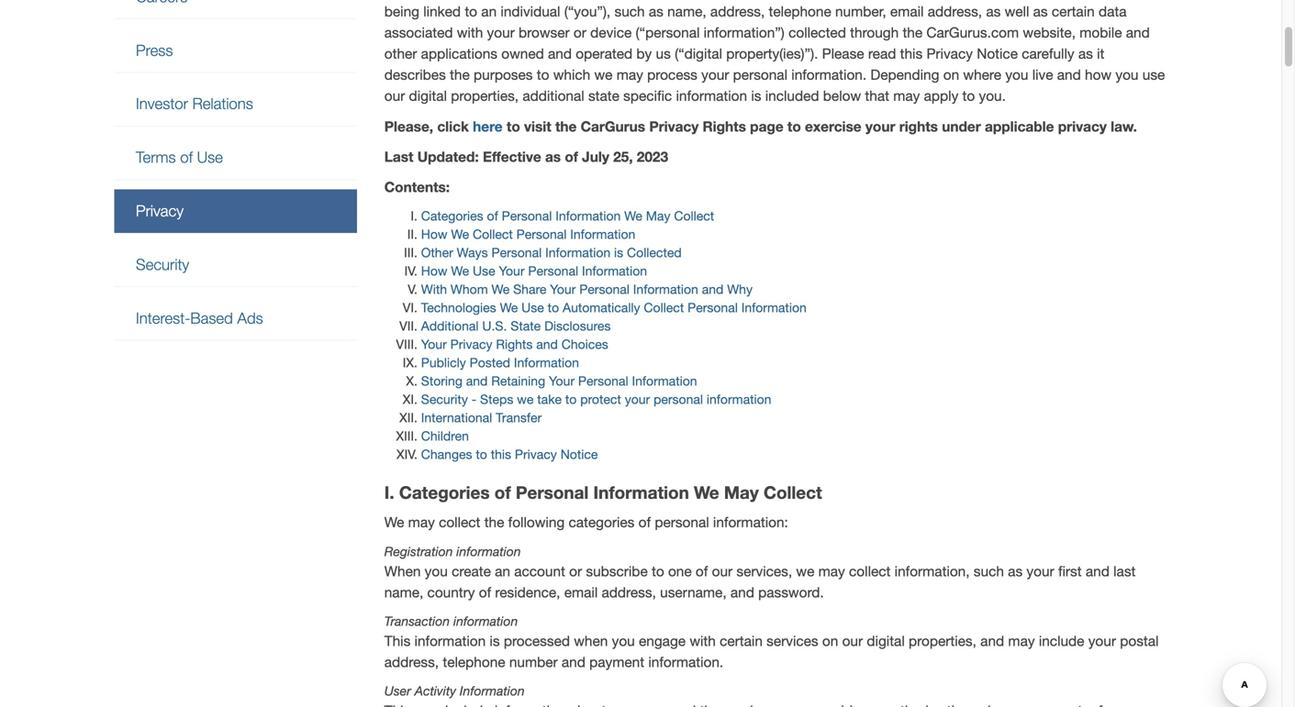 Task type: locate. For each thing, give the bounding box(es) containing it.
address, down subscribe
[[602, 585, 656, 601]]

rights
[[703, 118, 746, 135], [496, 337, 533, 352]]

1 horizontal spatial is
[[614, 245, 623, 260]]

personal up one at the right
[[655, 515, 709, 531]]

interest-
[[136, 309, 190, 327]]

collect
[[674, 208, 714, 224], [473, 227, 513, 242], [644, 300, 684, 315], [764, 482, 822, 503]]

is
[[614, 245, 623, 260], [490, 633, 500, 650]]

1 horizontal spatial collect
[[849, 563, 891, 580]]

0 horizontal spatial is
[[490, 633, 500, 650]]

use down ways
[[473, 263, 495, 279]]

i.
[[384, 482, 394, 503]]

may up 'information:'
[[724, 482, 759, 503]]

security inside the categories of personal information we may collect how we collect personal information other ways personal information is collected how we use your personal information with whom we share your personal information and why technologies we use to automatically collect personal information additional u.s. state disclosures your privacy rights and choices publicly posted information storing and retaining your personal information security - steps we take to protect your personal information international transfer children changes to this privacy notice
[[421, 392, 468, 407]]

to
[[507, 118, 520, 135], [788, 118, 801, 135], [548, 300, 559, 315], [565, 392, 577, 407], [476, 447, 487, 462], [652, 563, 664, 580]]

2 vertical spatial may
[[1008, 633, 1035, 650]]

on
[[822, 633, 838, 650]]

collect up collected
[[674, 208, 714, 224]]

of right the categories at left bottom
[[639, 515, 651, 531]]

cargurus
[[581, 118, 645, 135]]

your right protect
[[625, 392, 650, 407]]

1 vertical spatial how
[[421, 263, 448, 279]]

with whom we share your personal information and why link
[[421, 282, 753, 297]]

2023
[[637, 148, 668, 165]]

use right terms
[[197, 148, 223, 166]]

activity
[[415, 684, 456, 699]]

to left this
[[476, 447, 487, 462]]

security down "storing"
[[421, 392, 468, 407]]

disclosures
[[544, 319, 611, 334]]

1 horizontal spatial rights
[[703, 118, 746, 135]]

0 horizontal spatial as
[[545, 148, 561, 165]]

our inside registration information when you create an account or subscribe to one of our services, we may collect information,   such as your first and last name, country of residence, email address, username, and password.
[[712, 563, 733, 580]]

security up interest-
[[136, 256, 189, 273]]

1 vertical spatial rights
[[496, 337, 533, 352]]

properties,
[[909, 633, 977, 650]]

rights left page
[[703, 118, 746, 135]]

0 horizontal spatial may
[[646, 208, 671, 224]]

categories up other
[[421, 208, 483, 224]]

categories of personal information we may collect how we collect personal information other ways personal information is collected how we use your personal information with whom we share your personal information and why technologies we use to automatically collect personal information additional u.s. state disclosures your privacy rights and choices publicly posted information storing and retaining your personal information security - steps we take to protect your personal information international transfer children changes to this privacy notice
[[421, 208, 807, 462]]

privacy down terms
[[136, 202, 184, 220]]

of
[[565, 148, 578, 165], [180, 148, 193, 166], [487, 208, 498, 224], [495, 482, 511, 503], [639, 515, 651, 531], [696, 563, 708, 580], [479, 585, 491, 601]]

categories of personal information we may collect link
[[421, 208, 714, 224]]

children
[[421, 429, 469, 444]]

1 vertical spatial you
[[612, 633, 635, 650]]

1 vertical spatial security
[[421, 392, 468, 407]]

0 horizontal spatial use
[[197, 148, 223, 166]]

0 horizontal spatial address,
[[384, 655, 439, 671]]

and up -
[[466, 374, 488, 389]]

0 horizontal spatial may
[[408, 515, 435, 531]]

account
[[514, 563, 565, 580]]

collect up registration
[[439, 515, 480, 531]]

residence,
[[495, 585, 560, 601]]

0 horizontal spatial the
[[484, 515, 504, 531]]

1 vertical spatial we
[[796, 563, 815, 580]]

of right terms
[[180, 148, 193, 166]]

may left include
[[1008, 633, 1035, 650]]

0 horizontal spatial we
[[517, 392, 534, 407]]

relations
[[192, 95, 253, 113]]

0 horizontal spatial rights
[[496, 337, 533, 352]]

press
[[136, 41, 173, 59]]

you up the country at the left of the page
[[425, 563, 448, 580]]

the left following
[[484, 515, 504, 531]]

to right page
[[788, 118, 801, 135]]

to inside registration information when you create an account or subscribe to one of our services, we may collect information,   such as your first and last name, country of residence, email address, username, and password.
[[652, 563, 664, 580]]

menu
[[114, 0, 357, 341]]

your left first
[[1027, 563, 1054, 580]]

1 vertical spatial is
[[490, 633, 500, 650]]

1 horizontal spatial our
[[842, 633, 863, 650]]

here
[[473, 118, 503, 135]]

1 horizontal spatial the
[[555, 118, 577, 135]]

we up the password.
[[796, 563, 815, 580]]

collect down collected
[[644, 300, 684, 315]]

categories
[[569, 515, 635, 531]]

how
[[421, 227, 448, 242], [421, 263, 448, 279]]

you inside registration information when you create an account or subscribe to one of our services, we may collect information,   such as your first and last name, country of residence, email address, username, and password.
[[425, 563, 448, 580]]

services
[[767, 633, 818, 650]]

to left one at the right
[[652, 563, 664, 580]]

information inside the categories of personal information we may collect how we collect personal information other ways personal information is collected how we use your personal information with whom we share your personal information and why technologies we use to automatically collect personal information additional u.s. state disclosures your privacy rights and choices publicly posted information storing and retaining your personal information security - steps we take to protect your personal information international transfer children changes to this privacy notice
[[707, 392, 771, 407]]

2 horizontal spatial use
[[522, 300, 544, 315]]

1 vertical spatial collect
[[849, 563, 891, 580]]

rights down additional u.s. state disclosures link
[[496, 337, 533, 352]]

our right on
[[842, 633, 863, 650]]

when
[[384, 563, 421, 580]]

collected
[[627, 245, 682, 260]]

processed
[[504, 633, 570, 650]]

you up payment
[[612, 633, 635, 650]]

following
[[508, 515, 565, 531]]

2 vertical spatial use
[[522, 300, 544, 315]]

personal down why on the top right of page
[[688, 300, 738, 315]]

name,
[[384, 585, 423, 601]]

interest-based ads
[[136, 309, 263, 327]]

we down "i."
[[384, 515, 404, 531]]

0 vertical spatial security
[[136, 256, 189, 273]]

transaction
[[384, 614, 450, 629]]

personal
[[654, 392, 703, 407], [655, 515, 709, 531]]

of down this
[[495, 482, 511, 503]]

1 horizontal spatial security
[[421, 392, 468, 407]]

may up the password.
[[818, 563, 845, 580]]

based
[[190, 309, 233, 327]]

username,
[[660, 585, 727, 601]]

2 horizontal spatial may
[[1008, 633, 1035, 650]]

menu containing press
[[114, 0, 357, 341]]

0 vertical spatial personal
[[654, 392, 703, 407]]

services,
[[737, 563, 792, 580]]

collect left information, on the right bottom of page
[[849, 563, 891, 580]]

use down the share
[[522, 300, 544, 315]]

0 vertical spatial is
[[614, 245, 623, 260]]

here link
[[473, 118, 507, 135]]

please,
[[384, 118, 433, 135]]

1 vertical spatial may
[[724, 482, 759, 503]]

our up username,
[[712, 563, 733, 580]]

1 horizontal spatial address,
[[602, 585, 656, 601]]

other ways personal information is collected link
[[421, 245, 682, 260]]

international
[[421, 410, 492, 425]]

the right visit
[[555, 118, 577, 135]]

collect up 'information:'
[[764, 482, 822, 503]]

your inside registration information when you create an account or subscribe to one of our services, we may collect information,   such as your first and last name, country of residence, email address, username, and password.
[[1027, 563, 1054, 580]]

to right take
[[565, 392, 577, 407]]

and down services,
[[731, 585, 754, 601]]

your
[[499, 263, 525, 279], [550, 282, 576, 297], [421, 337, 447, 352], [549, 374, 575, 389]]

we up whom
[[451, 263, 469, 279]]

1 vertical spatial as
[[1008, 563, 1023, 580]]

and left why on the top right of page
[[702, 282, 724, 297]]

0 vertical spatial as
[[545, 148, 561, 165]]

address, down this
[[384, 655, 439, 671]]

categories down the changes
[[399, 482, 490, 503]]

rights
[[899, 118, 938, 135]]

take
[[537, 392, 562, 407]]

with
[[690, 633, 716, 650]]

personal up automatically
[[579, 282, 630, 297]]

25,
[[613, 148, 633, 165]]

country
[[427, 585, 475, 601]]

how up other
[[421, 227, 448, 242]]

may up collected
[[646, 208, 671, 224]]

1 horizontal spatial may
[[724, 482, 759, 503]]

and right properties,
[[981, 633, 1004, 650]]

last updated: effective as of july 25, 2023
[[384, 148, 668, 165]]

privacy right this
[[515, 447, 557, 462]]

1 vertical spatial may
[[818, 563, 845, 580]]

0 vertical spatial we
[[517, 392, 534, 407]]

0 vertical spatial use
[[197, 148, 223, 166]]

is up telephone
[[490, 633, 500, 650]]

we inside registration information when you create an account or subscribe to one of our services, we may collect information,   such as your first and last name, country of residence, email address, username, and password.
[[796, 563, 815, 580]]

international transfer link
[[421, 410, 542, 425]]

may
[[408, 515, 435, 531], [818, 563, 845, 580], [1008, 633, 1035, 650]]

1 vertical spatial address,
[[384, 655, 439, 671]]

certain
[[720, 633, 763, 650]]

terms of use link
[[114, 136, 357, 179]]

we
[[624, 208, 642, 224], [451, 227, 469, 242], [451, 263, 469, 279], [492, 282, 510, 297], [500, 300, 518, 315], [694, 482, 719, 503], [384, 515, 404, 531]]

as down visit
[[545, 148, 561, 165]]

of up how we collect personal information link
[[487, 208, 498, 224]]

subscribe
[[586, 563, 648, 580]]

an
[[495, 563, 510, 580]]

effective
[[483, 148, 541, 165]]

1 vertical spatial our
[[842, 633, 863, 650]]

0 vertical spatial categories
[[421, 208, 483, 224]]

terms
[[136, 148, 176, 166]]

0 vertical spatial may
[[646, 208, 671, 224]]

ads
[[237, 309, 263, 327]]

0 vertical spatial our
[[712, 563, 733, 580]]

1 horizontal spatial as
[[1008, 563, 1023, 580]]

is left collected
[[614, 245, 623, 260]]

1 horizontal spatial we
[[796, 563, 815, 580]]

0 horizontal spatial our
[[712, 563, 733, 580]]

we may collect the following categories of personal information:
[[384, 515, 788, 531]]

personal right protect
[[654, 392, 703, 407]]

0 horizontal spatial security
[[136, 256, 189, 273]]

0 horizontal spatial collect
[[439, 515, 480, 531]]

0 vertical spatial address,
[[602, 585, 656, 601]]

1 horizontal spatial you
[[612, 633, 635, 650]]

interest-based ads link
[[114, 297, 357, 340]]

your left postal
[[1088, 633, 1116, 650]]

steps
[[480, 392, 513, 407]]

user
[[384, 684, 411, 699]]

privacy
[[649, 118, 699, 135], [136, 202, 184, 220], [450, 337, 493, 352], [515, 447, 557, 462]]

email
[[564, 585, 598, 601]]

0 vertical spatial you
[[425, 563, 448, 580]]

storing and retaining your personal information link
[[421, 374, 697, 389]]

1 horizontal spatial may
[[818, 563, 845, 580]]

0 horizontal spatial you
[[425, 563, 448, 580]]

we
[[517, 392, 534, 407], [796, 563, 815, 580]]

we up ways
[[451, 227, 469, 242]]

children link
[[421, 429, 469, 444]]

why
[[727, 282, 753, 297]]

may up registration
[[408, 515, 435, 531]]

information inside registration information when you create an account or subscribe to one of our services, we may collect information,   such as your first and last name, country of residence, email address, username, and password.
[[456, 544, 521, 559]]

july
[[582, 148, 609, 165]]

we up transfer
[[517, 392, 534, 407]]

security inside menu
[[136, 256, 189, 273]]

transfer
[[496, 410, 542, 425]]

0 vertical spatial rights
[[703, 118, 746, 135]]

1 vertical spatial use
[[473, 263, 495, 279]]

personal
[[502, 208, 552, 224], [517, 227, 567, 242], [492, 245, 542, 260], [528, 263, 578, 279], [579, 282, 630, 297], [688, 300, 738, 315], [578, 374, 628, 389], [516, 482, 589, 503]]

transaction information this information is processed when you engage with certain services on our digital properties,   and may include your postal address, telephone number and payment information.
[[384, 614, 1159, 671]]

1 horizontal spatial use
[[473, 263, 495, 279]]

how up with
[[421, 263, 448, 279]]

address, inside registration information when you create an account or subscribe to one of our services, we may collect information,   such as your first and last name, country of residence, email address, username, and password.
[[602, 585, 656, 601]]

0 vertical spatial how
[[421, 227, 448, 242]]

as right such
[[1008, 563, 1023, 580]]



Task type: describe. For each thing, give the bounding box(es) containing it.
address, inside the transaction information this information is processed when you engage with certain services on our digital properties,   and may include your postal address, telephone number and payment information.
[[384, 655, 439, 671]]

such
[[974, 563, 1004, 580]]

may inside the categories of personal information we may collect how we collect personal information other ways personal information is collected how we use your personal information with whom we share your personal information and why technologies we use to automatically collect personal information additional u.s. state disclosures your privacy rights and choices publicly posted information storing and retaining your personal information security - steps we take to protect your personal information international transfer children changes to this privacy notice
[[646, 208, 671, 224]]

we up collected
[[624, 208, 642, 224]]

1 how from the top
[[421, 227, 448, 242]]

information,
[[895, 563, 970, 580]]

protect
[[580, 392, 621, 407]]

is inside the categories of personal information we may collect how we collect personal information other ways personal information is collected how we use your personal information with whom we share your personal information and why technologies we use to automatically collect personal information additional u.s. state disclosures your privacy rights and choices publicly posted information storing and retaining your personal information security - steps we take to protect your personal information international transfer children changes to this privacy notice
[[614, 245, 623, 260]]

we left the share
[[492, 282, 510, 297]]

posted
[[470, 355, 510, 370]]

and left last
[[1086, 563, 1110, 580]]

privacy
[[1058, 118, 1107, 135]]

-
[[472, 392, 477, 407]]

how we collect personal information link
[[421, 227, 636, 242]]

under
[[942, 118, 981, 135]]

telephone
[[443, 655, 505, 671]]

as inside registration information when you create an account or subscribe to one of our services, we may collect information,   such as your first and last name, country of residence, email address, username, and password.
[[1008, 563, 1023, 580]]

retaining
[[491, 374, 545, 389]]

your up the share
[[499, 263, 525, 279]]

page
[[750, 118, 784, 135]]

0 vertical spatial the
[[555, 118, 577, 135]]

notice
[[561, 447, 598, 462]]

you inside the transaction information this information is processed when you engage with certain services on our digital properties,   and may include your postal address, telephone number and payment information.
[[612, 633, 635, 650]]

personal down how we collect personal information link
[[492, 245, 542, 260]]

user activity information
[[384, 684, 525, 699]]

exercise
[[805, 118, 862, 135]]

personal up protect
[[578, 374, 628, 389]]

applicable
[[985, 118, 1054, 135]]

u.s.
[[482, 319, 507, 334]]

automatically
[[563, 300, 640, 315]]

to up disclosures
[[548, 300, 559, 315]]

i. categories of personal information we may collect
[[384, 482, 822, 503]]

publicly
[[421, 355, 466, 370]]

your up 'publicly'
[[421, 337, 447, 352]]

create
[[452, 563, 491, 580]]

personal down other ways personal information is collected link
[[528, 263, 578, 279]]

other
[[421, 245, 453, 260]]

use inside menu
[[197, 148, 223, 166]]

your inside the categories of personal information we may collect how we collect personal information other ways personal information is collected how we use your personal information with whom we share your personal information and why technologies we use to automatically collect personal information additional u.s. state disclosures your privacy rights and choices publicly posted information storing and retaining your personal information security - steps we take to protect your personal information international transfer children changes to this privacy notice
[[625, 392, 650, 407]]

law.
[[1111, 118, 1137, 135]]

and down "state"
[[536, 337, 558, 352]]

of left july
[[565, 148, 578, 165]]

personal up other ways personal information is collected link
[[517, 227, 567, 242]]

0 vertical spatial may
[[408, 515, 435, 531]]

technologies we use to automatically collect personal information link
[[421, 300, 807, 315]]

to left visit
[[507, 118, 520, 135]]

your privacy rights and choices link
[[421, 337, 608, 352]]

privacy link
[[114, 189, 357, 233]]

number
[[509, 655, 558, 671]]

last
[[1114, 563, 1136, 580]]

collect inside registration information when you create an account or subscribe to one of our services, we may collect information,   such as your first and last name, country of residence, email address, username, and password.
[[849, 563, 891, 580]]

collect up ways
[[473, 227, 513, 242]]

personal inside the categories of personal information we may collect how we collect personal information other ways personal information is collected how we use your personal information with whom we share your personal information and why technologies we use to automatically collect personal information additional u.s. state disclosures your privacy rights and choices publicly posted information storing and retaining your personal information security - steps we take to protect your personal information international transfer children changes to this privacy notice
[[654, 392, 703, 407]]

categories inside the categories of personal information we may collect how we collect personal information other ways personal information is collected how we use your personal information with whom we share your personal information and why technologies we use to automatically collect personal information additional u.s. state disclosures your privacy rights and choices publicly posted information storing and retaining your personal information security - steps we take to protect your personal information international transfer children changes to this privacy notice
[[421, 208, 483, 224]]

personal up how we collect personal information link
[[502, 208, 552, 224]]

investor relations link
[[114, 82, 357, 126]]

privacy up 2023
[[649, 118, 699, 135]]

your left rights at the right
[[866, 118, 895, 135]]

we up 'information:'
[[694, 482, 719, 503]]

additional u.s. state disclosures link
[[421, 319, 611, 334]]

privacy up posted at the left of page
[[450, 337, 493, 352]]

investor relations
[[136, 95, 253, 113]]

how we use your personal information link
[[421, 263, 647, 279]]

information.
[[648, 655, 724, 671]]

personal up following
[[516, 482, 589, 503]]

is inside the transaction information this information is processed when you engage with certain services on our digital properties,   and may include your postal address, telephone number and payment information.
[[490, 633, 500, 650]]

choices
[[562, 337, 608, 352]]

security - steps we take to protect your personal information link
[[421, 392, 771, 407]]

1 vertical spatial the
[[484, 515, 504, 531]]

rights inside the categories of personal information we may collect how we collect personal information other ways personal information is collected how we use your personal information with whom we share your personal information and why technologies we use to automatically collect personal information additional u.s. state disclosures your privacy rights and choices publicly posted information storing and retaining your personal information security - steps we take to protect your personal information international transfer children changes to this privacy notice
[[496, 337, 533, 352]]

changes
[[421, 447, 472, 462]]

click
[[437, 118, 469, 135]]

this
[[491, 447, 511, 462]]

please, click here to visit the cargurus privacy rights page to exercise your rights under applicable privacy law.
[[384, 118, 1137, 135]]

your up take
[[549, 374, 575, 389]]

password.
[[758, 585, 824, 601]]

1 vertical spatial personal
[[655, 515, 709, 531]]

we inside the categories of personal information we may collect how we collect personal information other ways personal information is collected how we use your personal information with whom we share your personal information and why technologies we use to automatically collect personal information additional u.s. state disclosures your privacy rights and choices publicly posted information storing and retaining your personal information security - steps we take to protect your personal information international transfer children changes to this privacy notice
[[517, 392, 534, 407]]

2 how from the top
[[421, 263, 448, 279]]

one
[[668, 563, 692, 580]]

information:
[[713, 515, 788, 531]]

engage
[[639, 633, 686, 650]]

0 vertical spatial collect
[[439, 515, 480, 531]]

storing
[[421, 374, 463, 389]]

investor
[[136, 95, 188, 113]]

registration information when you create an account or subscribe to one of our services, we may collect information,   such as your first and last name, country of residence, email address, username, and password.
[[384, 544, 1136, 601]]

our inside the transaction information this information is processed when you engage with certain services on our digital properties,   and may include your postal address, telephone number and payment information.
[[842, 633, 863, 650]]

1 vertical spatial categories
[[399, 482, 490, 503]]

we up additional u.s. state disclosures link
[[500, 300, 518, 315]]

your right the share
[[550, 282, 576, 297]]

security link
[[114, 243, 357, 287]]

contents:
[[384, 178, 450, 195]]

postal
[[1120, 633, 1159, 650]]

registration
[[384, 544, 453, 559]]

first
[[1058, 563, 1082, 580]]

may inside registration information when you create an account or subscribe to one of our services, we may collect information,   such as your first and last name, country of residence, email address, username, and password.
[[818, 563, 845, 580]]

of right one at the right
[[696, 563, 708, 580]]

of inside the categories of personal information we may collect how we collect personal information other ways personal information is collected how we use your personal information with whom we share your personal information and why technologies we use to automatically collect personal information additional u.s. state disclosures your privacy rights and choices publicly posted information storing and retaining your personal information security - steps we take to protect your personal information international transfer children changes to this privacy notice
[[487, 208, 498, 224]]

of inside menu
[[180, 148, 193, 166]]

updated:
[[417, 148, 479, 165]]

may inside the transaction information this information is processed when you engage with certain services on our digital properties,   and may include your postal address, telephone number and payment information.
[[1008, 633, 1035, 650]]

last
[[384, 148, 413, 165]]

and down when
[[562, 655, 586, 671]]

or
[[569, 563, 582, 580]]

publicly posted information link
[[421, 355, 579, 370]]

whom
[[451, 282, 488, 297]]

digital
[[867, 633, 905, 650]]

of down create at the bottom of the page
[[479, 585, 491, 601]]

state
[[511, 319, 541, 334]]

share
[[513, 282, 547, 297]]

this
[[384, 633, 411, 650]]

with
[[421, 282, 447, 297]]

when
[[574, 633, 608, 650]]

changes to this privacy notice link
[[421, 447, 598, 462]]

your inside the transaction information this information is processed when you engage with certain services on our digital properties,   and may include your postal address, telephone number and payment information.
[[1088, 633, 1116, 650]]

include
[[1039, 633, 1085, 650]]



Task type: vqa. For each thing, say whether or not it's contained in the screenshot.
hp for $6,950
no



